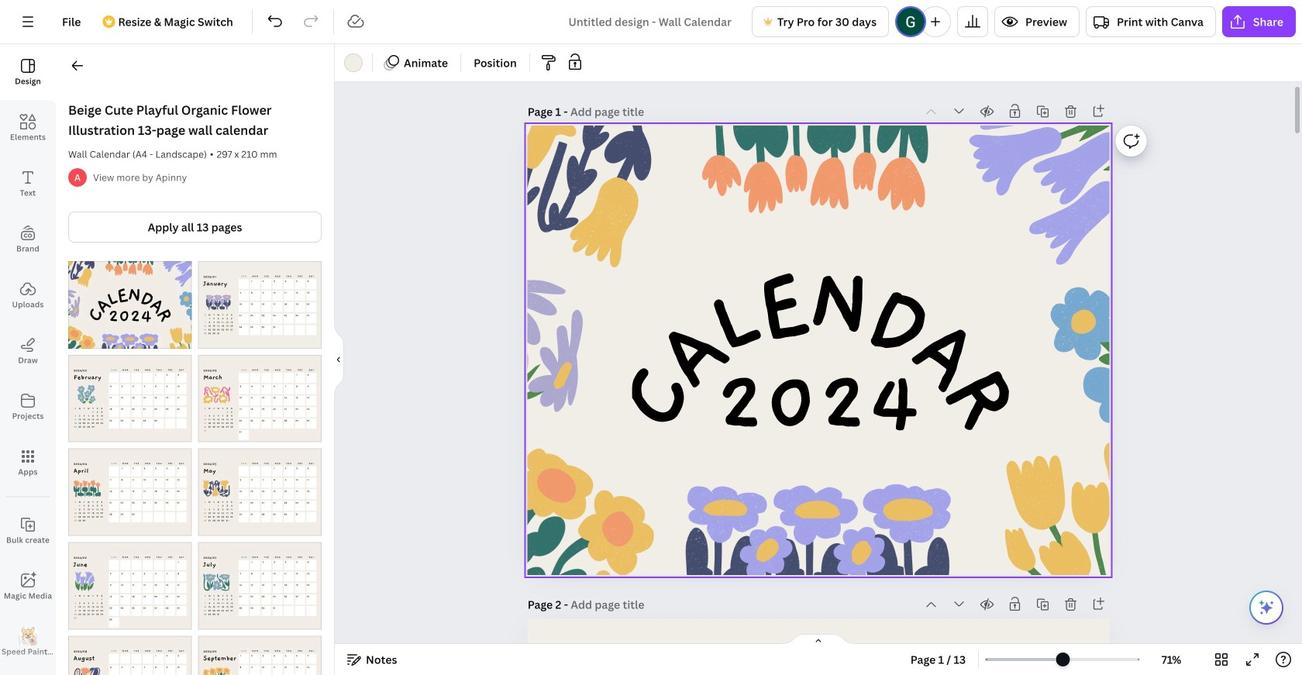 Task type: vqa. For each thing, say whether or not it's contained in the screenshot.
Side Panel tab list
yes



Task type: describe. For each thing, give the bounding box(es) containing it.
Design title text field
[[556, 6, 746, 37]]

#f2ede7 image
[[344, 53, 363, 72]]

#f2ede7 image
[[344, 53, 363, 72]]

main menu bar
[[0, 0, 1302, 44]]

apinny element
[[68, 168, 87, 187]]



Task type: locate. For each thing, give the bounding box(es) containing it.
beige cute playful organic flower illustration 13-page wall calendar element
[[68, 261, 192, 349], [198, 261, 322, 349], [68, 355, 192, 442], [198, 355, 322, 442], [68, 449, 192, 536], [198, 449, 322, 536], [68, 542, 192, 630], [198, 542, 322, 630], [68, 636, 192, 675], [198, 636, 322, 675]]

beige cute playful organic flower illustration 13-page wall calendar image
[[68, 261, 192, 349], [198, 261, 322, 349], [68, 355, 192, 442], [198, 355, 322, 442], [68, 449, 192, 536], [198, 449, 322, 536], [68, 542, 192, 630], [198, 542, 322, 630], [68, 636, 192, 675], [198, 636, 322, 675]]

quick actions image
[[1257, 598, 1276, 617]]

apinny image
[[68, 168, 87, 187]]

show pages image
[[781, 633, 856, 646]]

Page title text field
[[571, 597, 646, 612]]

animeify image
[[0, 671, 56, 675]]

hide image
[[334, 322, 344, 397]]

side panel tab list
[[0, 44, 56, 675]]

Page title text field
[[571, 104, 646, 119]]



